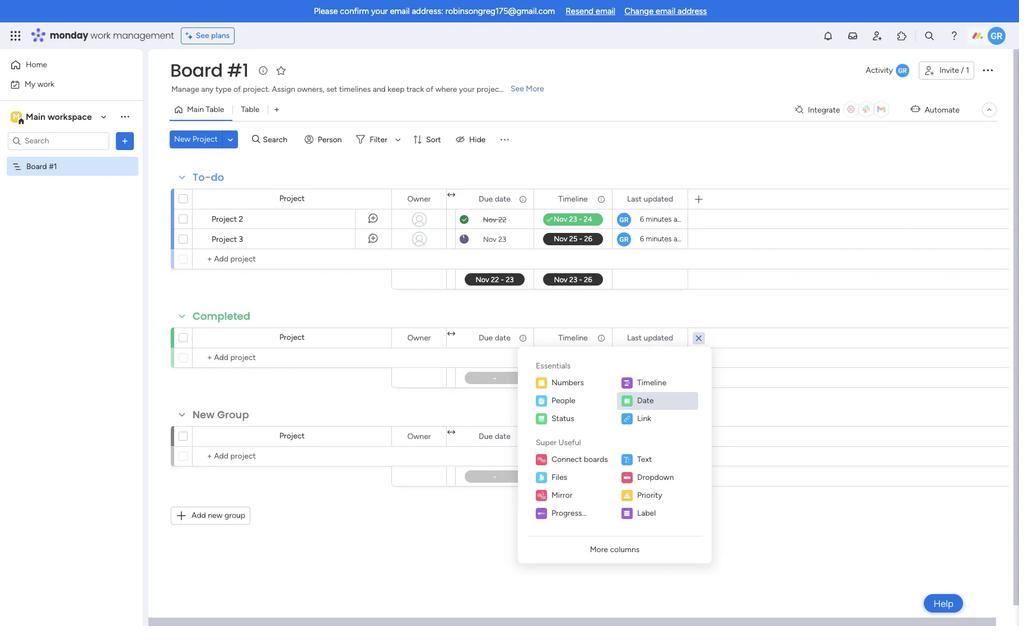 Task type: locate. For each thing, give the bounding box(es) containing it.
email right resend
[[596, 6, 616, 16]]

0 vertical spatial updated
[[644, 194, 673, 204]]

1 vertical spatial minutes
[[646, 235, 672, 243]]

options image
[[982, 63, 995, 77], [119, 135, 131, 147]]

1 due from the top
[[479, 194, 493, 204]]

table down "project."
[[241, 105, 260, 114]]

0 vertical spatial new
[[174, 134, 191, 144]]

1 vertical spatial due date field
[[476, 332, 514, 344]]

2 + add project text field from the top
[[198, 351, 387, 365]]

1 vertical spatial #1
[[49, 162, 57, 171]]

component__icon image for progress tracking
[[536, 508, 547, 519]]

0 vertical spatial timeline field
[[556, 193, 591, 205]]

new left group
[[193, 408, 215, 422]]

options image down "workspace options" icon
[[119, 135, 131, 147]]

workspace selection element
[[11, 110, 94, 125]]

date up 22
[[495, 194, 511, 204]]

0 vertical spatial last
[[627, 194, 642, 204]]

column information image
[[519, 195, 528, 204], [597, 195, 606, 204], [597, 334, 606, 343], [519, 432, 528, 441]]

1 vertical spatial more
[[590, 545, 608, 555]]

more right project
[[526, 84, 544, 94]]

menu image
[[499, 134, 511, 145]]

1 vertical spatial updated
[[644, 333, 673, 343]]

nov left 22
[[483, 215, 497, 224]]

1 vertical spatial timeline field
[[556, 332, 591, 344]]

Search field
[[260, 132, 294, 147]]

component__icon image for label
[[622, 508, 633, 519]]

Timeline field
[[556, 193, 591, 205], [556, 332, 591, 344], [556, 431, 591, 443]]

component__icon image for files
[[536, 472, 547, 484]]

robinsongreg175@gmail.com
[[446, 6, 555, 16]]

useful
[[559, 438, 581, 448]]

work inside button
[[37, 79, 54, 89]]

email
[[390, 6, 410, 16], [596, 6, 616, 16], [656, 6, 676, 16]]

v2 done deadline image
[[460, 214, 469, 225]]

work
[[91, 29, 111, 42], [37, 79, 54, 89]]

2 updated from the top
[[644, 333, 673, 343]]

project
[[193, 134, 218, 144], [280, 194, 305, 203], [212, 215, 237, 224], [212, 235, 237, 244], [280, 333, 305, 342], [280, 431, 305, 441]]

dropdown
[[638, 473, 674, 482]]

see for see more
[[511, 84, 524, 94]]

0 vertical spatial last updated
[[627, 194, 673, 204]]

1 vertical spatial due
[[479, 333, 493, 343]]

option
[[0, 156, 143, 159]]

your
[[371, 6, 388, 16], [459, 85, 475, 94]]

nov
[[483, 215, 497, 224], [483, 235, 497, 243]]

Due date field
[[476, 193, 514, 205], [476, 332, 514, 344], [476, 431, 514, 443]]

1 horizontal spatial table
[[241, 105, 260, 114]]

1 horizontal spatial email
[[596, 6, 616, 16]]

0 horizontal spatial options image
[[119, 135, 131, 147]]

due for group
[[479, 432, 493, 441]]

type
[[216, 85, 232, 94]]

your right confirm
[[371, 6, 388, 16]]

component__icon image for connect boards
[[536, 454, 547, 466]]

0 vertical spatial 6
[[640, 215, 644, 224]]

board up the "any"
[[170, 58, 223, 83]]

numbers
[[552, 378, 584, 388]]

1 timeline field from the top
[[556, 193, 591, 205]]

please confirm your email address: robinsongreg175@gmail.com
[[314, 6, 555, 16]]

main inside button
[[187, 105, 204, 114]]

help button
[[925, 594, 964, 613]]

1 horizontal spatial board #1
[[170, 58, 249, 83]]

23
[[499, 235, 507, 243]]

dapulse checkmark sign image
[[547, 213, 553, 227]]

1 due date field from the top
[[476, 193, 514, 205]]

main for main workspace
[[26, 111, 45, 122]]

connect
[[552, 455, 582, 464]]

3 email from the left
[[656, 6, 676, 16]]

main right workspace 'image'
[[26, 111, 45, 122]]

management
[[113, 29, 174, 42]]

add to favorites image
[[275, 65, 287, 76]]

new inside new group field
[[193, 408, 215, 422]]

add new group button
[[171, 507, 250, 525]]

0 vertical spatial see
[[196, 31, 209, 40]]

2 table from the left
[[241, 105, 260, 114]]

autopilot image
[[911, 102, 921, 116]]

3 owner from the top
[[408, 432, 431, 441]]

date
[[638, 396, 654, 406]]

2 ago from the top
[[674, 235, 686, 243]]

0 horizontal spatial of
[[234, 85, 241, 94]]

timeline
[[559, 194, 588, 204], [559, 333, 588, 343], [638, 378, 667, 388], [559, 432, 588, 441]]

0 horizontal spatial main
[[26, 111, 45, 122]]

main table
[[187, 105, 224, 114]]

1 horizontal spatial options image
[[982, 63, 995, 77]]

work right monday
[[91, 29, 111, 42]]

2 of from the left
[[426, 85, 434, 94]]

1 owner from the top
[[408, 194, 431, 204]]

0 vertical spatial nov
[[483, 215, 497, 224]]

0 vertical spatial work
[[91, 29, 111, 42]]

+ Add project text field
[[198, 253, 387, 266], [198, 351, 387, 365], [198, 450, 387, 463]]

help
[[934, 598, 954, 609]]

project 2
[[212, 215, 243, 224]]

see for see plans
[[196, 31, 209, 40]]

1 horizontal spatial #1
[[227, 58, 249, 83]]

To-do field
[[190, 170, 227, 185]]

date for do
[[495, 194, 511, 204]]

0 vertical spatial minutes
[[646, 215, 672, 224]]

see right project
[[511, 84, 524, 94]]

super useful
[[536, 438, 581, 448]]

component__icon image for dropdown
[[622, 472, 633, 484]]

1 vertical spatial v2 expand column image
[[448, 428, 455, 438]]

2 vertical spatial owner
[[408, 432, 431, 441]]

integrate
[[808, 105, 841, 115]]

due date up nov 22
[[479, 194, 511, 204]]

2 horizontal spatial email
[[656, 6, 676, 16]]

Owner field
[[405, 193, 434, 205], [405, 332, 434, 344], [405, 431, 434, 443]]

0 vertical spatial due date
[[479, 194, 511, 204]]

track
[[407, 85, 424, 94]]

0 vertical spatial board
[[170, 58, 223, 83]]

2 vertical spatial timeline field
[[556, 431, 591, 443]]

email left address: at the top left of page
[[390, 6, 410, 16]]

date for group
[[495, 432, 511, 441]]

1 horizontal spatial of
[[426, 85, 434, 94]]

board #1
[[170, 58, 249, 83], [26, 162, 57, 171]]

last for second last updated field from the top of the page
[[627, 333, 642, 343]]

email right change
[[656, 6, 676, 16]]

1
[[967, 66, 970, 75]]

workspace options image
[[119, 111, 131, 122]]

1 vertical spatial board
[[26, 162, 47, 171]]

1 vertical spatial owner
[[408, 333, 431, 343]]

due date left super
[[479, 432, 511, 441]]

2 vertical spatial due date
[[479, 432, 511, 441]]

last
[[627, 194, 642, 204], [627, 333, 642, 343]]

3 timeline field from the top
[[556, 431, 591, 443]]

manage any type of project. assign owners, set timelines and keep track of where your project stands.
[[171, 85, 529, 94]]

person button
[[300, 131, 349, 148]]

more inside 'link'
[[526, 84, 544, 94]]

v2 search image
[[252, 133, 260, 146]]

of right track on the left of the page
[[426, 85, 434, 94]]

2 last updated from the top
[[627, 333, 673, 343]]

main inside workspace selection element
[[26, 111, 45, 122]]

1 horizontal spatial work
[[91, 29, 111, 42]]

more columns
[[590, 545, 640, 555]]

3 due date field from the top
[[476, 431, 514, 443]]

date left super
[[495, 432, 511, 441]]

1 vertical spatial last
[[627, 333, 642, 343]]

0 horizontal spatial new
[[174, 134, 191, 144]]

text
[[638, 455, 652, 464]]

main table button
[[170, 101, 233, 119]]

1 horizontal spatial see
[[511, 84, 524, 94]]

table down the "any"
[[206, 105, 224, 114]]

sort
[[426, 135, 441, 144]]

table inside button
[[206, 105, 224, 114]]

1 + add project text field from the top
[[198, 253, 387, 266]]

due date field left column information icon
[[476, 332, 514, 344]]

due
[[479, 194, 493, 204], [479, 333, 493, 343], [479, 432, 493, 441]]

updated
[[644, 194, 673, 204], [644, 333, 673, 343]]

2 vertical spatial date
[[495, 432, 511, 441]]

resend
[[566, 6, 594, 16]]

1 vertical spatial date
[[495, 333, 511, 343]]

1 vertical spatial new
[[193, 408, 215, 422]]

see more
[[511, 84, 544, 94]]

0 horizontal spatial more
[[526, 84, 544, 94]]

due date left column information icon
[[479, 333, 511, 343]]

2 owner from the top
[[408, 333, 431, 343]]

Search in workspace field
[[24, 134, 94, 147]]

0 horizontal spatial board
[[26, 162, 47, 171]]

owner for 2nd owner field from the bottom
[[408, 333, 431, 343]]

0 horizontal spatial email
[[390, 6, 410, 16]]

1 due date from the top
[[479, 194, 511, 204]]

component__icon image for status
[[536, 413, 547, 425]]

files
[[552, 473, 568, 482]]

1 vertical spatial 6 minutes ago
[[640, 235, 686, 243]]

0 vertical spatial owner field
[[405, 193, 434, 205]]

invite
[[940, 66, 960, 75]]

owner
[[408, 194, 431, 204], [408, 333, 431, 343], [408, 432, 431, 441]]

new project
[[174, 134, 218, 144]]

2 nov from the top
[[483, 235, 497, 243]]

1 vertical spatial work
[[37, 79, 54, 89]]

2 v2 expand column image from the top
[[448, 428, 455, 438]]

main down manage
[[187, 105, 204, 114]]

1 vertical spatial + add project text field
[[198, 351, 387, 365]]

board #1 down search in workspace field
[[26, 162, 57, 171]]

1 nov from the top
[[483, 215, 497, 224]]

invite members image
[[872, 30, 884, 41]]

last updated
[[627, 194, 673, 204], [627, 333, 673, 343]]

2 due date field from the top
[[476, 332, 514, 344]]

2 vertical spatial due date field
[[476, 431, 514, 443]]

1 vertical spatial last updated
[[627, 333, 673, 343]]

#1 up type
[[227, 58, 249, 83]]

due date field up nov 22
[[476, 193, 514, 205]]

due date field for group
[[476, 431, 514, 443]]

1 last from the top
[[627, 194, 642, 204]]

notifications image
[[823, 30, 834, 41]]

0 vertical spatial ago
[[674, 215, 686, 224]]

1 horizontal spatial new
[[193, 408, 215, 422]]

1 horizontal spatial more
[[590, 545, 608, 555]]

due date field for do
[[476, 193, 514, 205]]

v2 expand column image
[[448, 190, 455, 200], [448, 428, 455, 438]]

0 vertical spatial + add project text field
[[198, 253, 387, 266]]

person
[[318, 135, 342, 144]]

see plans
[[196, 31, 230, 40]]

1 owner field from the top
[[405, 193, 434, 205]]

2 vertical spatial owner field
[[405, 431, 434, 443]]

3
[[239, 235, 243, 244]]

group
[[217, 408, 249, 422]]

1 horizontal spatial main
[[187, 105, 204, 114]]

#1 down search in workspace field
[[49, 162, 57, 171]]

1 vertical spatial owner field
[[405, 332, 434, 344]]

1 horizontal spatial board
[[170, 58, 223, 83]]

0 horizontal spatial table
[[206, 105, 224, 114]]

see left plans
[[196, 31, 209, 40]]

table
[[206, 105, 224, 114], [241, 105, 260, 114]]

your right where
[[459, 85, 475, 94]]

1 6 minutes ago from the top
[[640, 215, 686, 224]]

1 minutes from the top
[[646, 215, 672, 224]]

project.
[[243, 85, 270, 94]]

3 due from the top
[[479, 432, 493, 441]]

0 horizontal spatial see
[[196, 31, 209, 40]]

see more link
[[510, 83, 546, 95]]

0 vertical spatial more
[[526, 84, 544, 94]]

1 vertical spatial due date
[[479, 333, 511, 343]]

new inside new project 'button'
[[174, 134, 191, 144]]

1 horizontal spatial your
[[459, 85, 475, 94]]

1 vertical spatial 6
[[640, 235, 644, 243]]

1 vertical spatial ago
[[674, 235, 686, 243]]

0 vertical spatial due date field
[[476, 193, 514, 205]]

3 owner field from the top
[[405, 431, 434, 443]]

1 vertical spatial nov
[[483, 235, 497, 243]]

component__icon image for priority
[[622, 490, 633, 501]]

due date field left super
[[476, 431, 514, 443]]

1 table from the left
[[206, 105, 224, 114]]

date
[[495, 194, 511, 204], [495, 333, 511, 343], [495, 432, 511, 441]]

nov left 23
[[483, 235, 497, 243]]

6
[[640, 215, 644, 224], [640, 235, 644, 243]]

see inside button
[[196, 31, 209, 40]]

2 owner field from the top
[[405, 332, 434, 344]]

2 vertical spatial + add project text field
[[198, 450, 387, 463]]

ago
[[674, 215, 686, 224], [674, 235, 686, 243]]

0 vertical spatial options image
[[982, 63, 995, 77]]

2 due from the top
[[479, 333, 493, 343]]

1 vertical spatial your
[[459, 85, 475, 94]]

1 last updated field from the top
[[625, 193, 676, 205]]

2
[[239, 215, 243, 224]]

see inside 'link'
[[511, 84, 524, 94]]

monday
[[50, 29, 88, 42]]

2 vertical spatial due
[[479, 432, 493, 441]]

0 vertical spatial due
[[479, 194, 493, 204]]

1 vertical spatial board #1
[[26, 162, 57, 171]]

2 timeline field from the top
[[556, 332, 591, 344]]

date left column information icon
[[495, 333, 511, 343]]

see
[[196, 31, 209, 40], [511, 84, 524, 94]]

0 vertical spatial date
[[495, 194, 511, 204]]

0 vertical spatial board #1
[[170, 58, 249, 83]]

0 horizontal spatial #1
[[49, 162, 57, 171]]

0 vertical spatial your
[[371, 6, 388, 16]]

0 vertical spatial owner
[[408, 194, 431, 204]]

0 horizontal spatial work
[[37, 79, 54, 89]]

of right type
[[234, 85, 241, 94]]

my work button
[[7, 75, 120, 93]]

component__icon image
[[536, 378, 547, 389], [622, 378, 633, 389], [536, 396, 547, 407], [622, 396, 633, 407], [536, 413, 547, 425], [622, 413, 633, 425], [536, 454, 547, 466], [622, 454, 633, 466], [536, 472, 547, 484], [622, 472, 633, 484], [536, 490, 547, 501], [622, 490, 633, 501], [536, 508, 547, 519], [622, 508, 633, 519]]

show board description image
[[256, 65, 270, 76]]

more left columns
[[590, 545, 608, 555]]

0 horizontal spatial board #1
[[26, 162, 57, 171]]

board #1 up the "any"
[[170, 58, 249, 83]]

New Group field
[[190, 408, 252, 422]]

1 updated from the top
[[644, 194, 673, 204]]

1 vertical spatial options image
[[119, 135, 131, 147]]

3 due date from the top
[[479, 432, 511, 441]]

new down main table button
[[174, 134, 191, 144]]

board down search in workspace field
[[26, 162, 47, 171]]

1 date from the top
[[495, 194, 511, 204]]

1 vertical spatial see
[[511, 84, 524, 94]]

link
[[638, 414, 652, 424]]

2 last from the top
[[627, 333, 642, 343]]

0 vertical spatial last updated field
[[625, 193, 676, 205]]

3 date from the top
[[495, 432, 511, 441]]

apps image
[[897, 30, 908, 41]]

Last updated field
[[625, 193, 676, 205], [625, 332, 676, 344]]

0 vertical spatial v2 expand column image
[[448, 190, 455, 200]]

2 email from the left
[[596, 6, 616, 16]]

2 6 minutes ago from the top
[[640, 235, 686, 243]]

6 minutes ago
[[640, 215, 686, 224], [640, 235, 686, 243]]

0 vertical spatial 6 minutes ago
[[640, 215, 686, 224]]

add view image
[[275, 106, 279, 114]]

updated for second last updated field from the top of the page
[[644, 333, 673, 343]]

options image right 1
[[982, 63, 995, 77]]

1 vertical spatial last updated field
[[625, 332, 676, 344]]

new
[[174, 134, 191, 144], [193, 408, 215, 422]]

work right my at left
[[37, 79, 54, 89]]

invite / 1
[[940, 66, 970, 75]]



Task type: vqa. For each thing, say whether or not it's contained in the screenshot.
rightmost 'Main'
yes



Task type: describe. For each thing, give the bounding box(es) containing it.
work for monday
[[91, 29, 111, 42]]

super
[[536, 438, 557, 448]]

connect boards
[[552, 455, 608, 464]]

assign
[[272, 85, 295, 94]]

and
[[373, 85, 386, 94]]

timelines
[[339, 85, 371, 94]]

columns
[[610, 545, 640, 555]]

plans
[[211, 31, 230, 40]]

3 + add project text field from the top
[[198, 450, 387, 463]]

hide button
[[451, 131, 493, 148]]

tracking
[[552, 522, 581, 532]]

new project button
[[170, 131, 222, 148]]

progress tracking
[[552, 509, 582, 532]]

updated for 2nd last updated field from the bottom
[[644, 194, 673, 204]]

where
[[436, 85, 457, 94]]

help image
[[949, 30, 960, 41]]

2 due date from the top
[[479, 333, 511, 343]]

#1 inside list box
[[49, 162, 57, 171]]

add
[[192, 511, 206, 520]]

resend email
[[566, 6, 616, 16]]

change email address link
[[625, 6, 707, 16]]

board #1 list box
[[0, 155, 143, 327]]

Board #1 field
[[168, 58, 251, 83]]

component__icon image for link
[[622, 413, 633, 425]]

main for main table
[[187, 105, 204, 114]]

email for resend email
[[596, 6, 616, 16]]

search everything image
[[924, 30, 936, 41]]

0 vertical spatial #1
[[227, 58, 249, 83]]

activity button
[[862, 62, 915, 80]]

component__icon image for text
[[622, 454, 633, 466]]

status
[[552, 414, 575, 424]]

email for change email address
[[656, 6, 676, 16]]

group
[[225, 511, 245, 520]]

arrow down image
[[392, 133, 405, 146]]

essentials
[[536, 361, 571, 371]]

owner for third owner field from the bottom of the page
[[408, 194, 431, 204]]

2 last updated field from the top
[[625, 332, 676, 344]]

22
[[499, 215, 507, 224]]

project
[[477, 85, 502, 94]]

filter
[[370, 135, 388, 144]]

inbox image
[[848, 30, 859, 41]]

last for 2nd last updated field from the bottom
[[627, 194, 642, 204]]

greg robinson image
[[988, 27, 1006, 45]]

/
[[962, 66, 965, 75]]

progress
[[552, 509, 582, 518]]

automate
[[925, 105, 960, 115]]

stands.
[[504, 85, 529, 94]]

component__icon image for numbers
[[536, 378, 547, 389]]

to-
[[193, 170, 211, 184]]

component__icon image for timeline
[[622, 378, 633, 389]]

home
[[26, 60, 47, 69]]

m
[[13, 112, 20, 121]]

due date for do
[[479, 194, 511, 204]]

angle down image
[[228, 135, 233, 144]]

keep
[[388, 85, 405, 94]]

Completed field
[[190, 309, 253, 324]]

nov for nov 23
[[483, 235, 497, 243]]

people
[[552, 396, 576, 406]]

due for do
[[479, 194, 493, 204]]

2 date from the top
[[495, 333, 511, 343]]

1 of from the left
[[234, 85, 241, 94]]

1 v2 expand column image from the top
[[448, 190, 455, 200]]

label
[[638, 509, 656, 518]]

nov 22
[[483, 215, 507, 224]]

component__icon image for people
[[536, 396, 547, 407]]

workspace image
[[11, 111, 22, 123]]

owner for 1st owner field from the bottom of the page
[[408, 432, 431, 441]]

select product image
[[10, 30, 21, 41]]

change
[[625, 6, 654, 16]]

column information image
[[519, 334, 528, 343]]

board #1 inside list box
[[26, 162, 57, 171]]

mirror
[[552, 491, 573, 500]]

table button
[[233, 101, 268, 119]]

my work
[[25, 79, 54, 89]]

owners,
[[297, 85, 325, 94]]

boards
[[584, 455, 608, 464]]

sort button
[[408, 131, 448, 148]]

work for my
[[37, 79, 54, 89]]

new for new group
[[193, 408, 215, 422]]

my
[[25, 79, 35, 89]]

0 horizontal spatial your
[[371, 6, 388, 16]]

project 3
[[212, 235, 243, 244]]

set
[[327, 85, 337, 94]]

v2 expand column image
[[448, 329, 455, 339]]

priority
[[638, 491, 663, 500]]

nov for nov 22
[[483, 215, 497, 224]]

2 minutes from the top
[[646, 235, 672, 243]]

2 6 from the top
[[640, 235, 644, 243]]

any
[[201, 85, 214, 94]]

board inside list box
[[26, 162, 47, 171]]

1 email from the left
[[390, 6, 410, 16]]

new for new project
[[174, 134, 191, 144]]

due date for group
[[479, 432, 511, 441]]

address:
[[412, 6, 444, 16]]

invite / 1 button
[[919, 62, 975, 80]]

collapse board header image
[[985, 105, 994, 114]]

add new group
[[192, 511, 245, 520]]

do
[[211, 170, 224, 184]]

filter button
[[352, 131, 405, 148]]

manage
[[171, 85, 199, 94]]

main workspace
[[26, 111, 92, 122]]

to-do
[[193, 170, 224, 184]]

completed
[[193, 309, 250, 323]]

hide
[[469, 135, 486, 144]]

address
[[678, 6, 707, 16]]

new
[[208, 511, 223, 520]]

monday work management
[[50, 29, 174, 42]]

table inside button
[[241, 105, 260, 114]]

resend email link
[[566, 6, 616, 16]]

see plans button
[[181, 27, 235, 44]]

project inside 'button'
[[193, 134, 218, 144]]

1 ago from the top
[[674, 215, 686, 224]]

nov 23
[[483, 235, 507, 243]]

home button
[[7, 56, 120, 74]]

1 6 from the top
[[640, 215, 644, 224]]

1 last updated from the top
[[627, 194, 673, 204]]

component__icon image for date
[[622, 396, 633, 407]]

dapulse integrations image
[[796, 106, 804, 114]]

change email address
[[625, 6, 707, 16]]

workspace
[[48, 111, 92, 122]]

new group
[[193, 408, 249, 422]]

please
[[314, 6, 338, 16]]

component__icon image for mirror
[[536, 490, 547, 501]]



